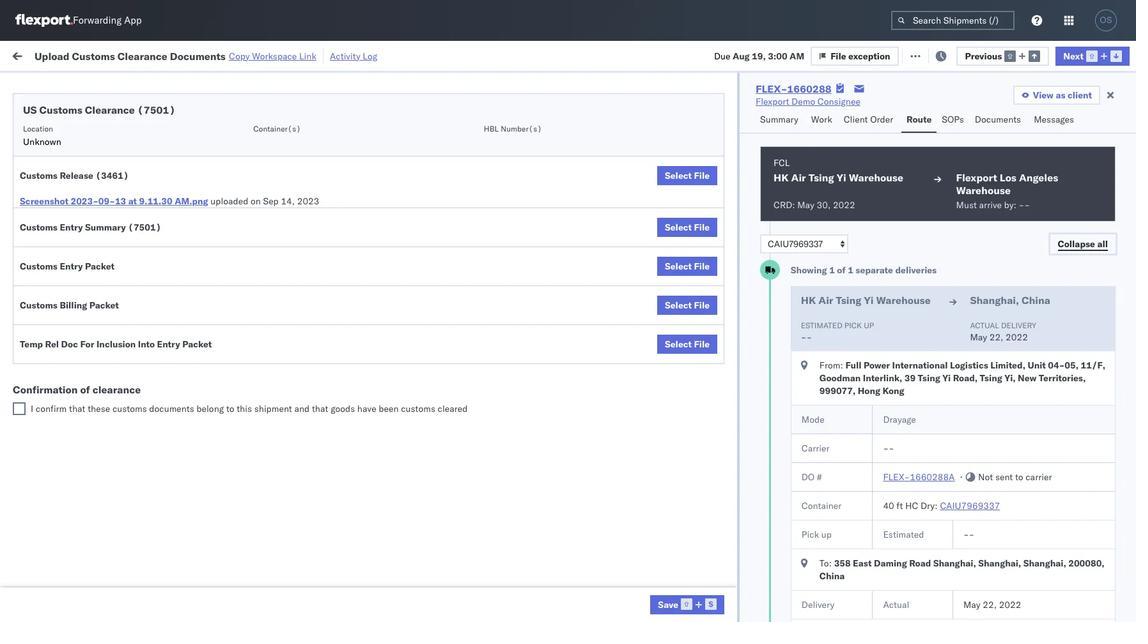 Task type: locate. For each thing, give the bounding box(es) containing it.
0 vertical spatial nyku9743990
[[788, 550, 851, 562]]

gvcu5265864 down to:
[[788, 606, 851, 618]]

1 vertical spatial upload
[[29, 262, 58, 273]]

appointment
[[105, 128, 157, 139], [105, 212, 157, 224], [105, 325, 157, 336]]

los up 13
[[121, 177, 135, 189]]

abcdefg78456546 up 39 on the bottom right of page
[[871, 353, 957, 365]]

1 account from the top
[[623, 579, 657, 590]]

3 hlxu8034992 from the top
[[924, 184, 986, 196]]

0 vertical spatial hk air tsing yi warehouse
[[774, 171, 904, 184]]

los left 'angeles'
[[1000, 171, 1017, 184]]

5 hlxu6269489, from the top
[[856, 240, 921, 252]]

2 vertical spatial documents
[[29, 275, 76, 286]]

1 vertical spatial on
[[251, 196, 261, 207]]

1 vertical spatial nyku9743990
[[788, 578, 851, 590]]

unknown
[[23, 136, 61, 148]]

flexport inside 'link'
[[756, 96, 790, 107]]

2023
[[297, 196, 319, 207], [298, 410, 321, 421], [298, 579, 320, 590]]

3 schedule from the top
[[29, 177, 67, 189]]

1 horizontal spatial air
[[819, 294, 834, 307]]

0 horizontal spatial yi
[[837, 171, 847, 184]]

schedule delivery appointment link down us customs clearance (7501)
[[29, 127, 157, 140]]

schedule up customs entry packet
[[29, 234, 67, 245]]

0 horizontal spatial of
[[80, 384, 90, 397]]

0 vertical spatial air
[[792, 171, 806, 184]]

1 vertical spatial appointment
[[105, 212, 157, 224]]

0 vertical spatial pm
[[228, 353, 242, 365]]

1 horizontal spatial hk
[[801, 294, 816, 307]]

2130387
[[734, 438, 773, 449], [734, 466, 773, 477], [734, 522, 773, 534], [734, 607, 773, 618]]

ocean
[[502, 128, 528, 140], [391, 156, 418, 168], [502, 156, 528, 168], [585, 156, 612, 168], [391, 241, 418, 252], [502, 241, 528, 252], [585, 241, 612, 252], [391, 269, 418, 280], [502, 269, 528, 280], [585, 269, 612, 280], [391, 325, 418, 337], [502, 325, 528, 337], [585, 325, 612, 337], [391, 353, 418, 365], [502, 353, 528, 365], [585, 353, 612, 365], [391, 410, 418, 421], [391, 579, 418, 590]]

22, down delivery
[[990, 332, 1004, 343]]

nov
[[267, 128, 283, 140], [267, 156, 283, 168], [267, 185, 283, 196], [267, 213, 283, 224], [267, 241, 283, 252], [266, 269, 283, 280]]

karl for flex-2130384
[[667, 579, 684, 590]]

nov up 2:00 am est, nov 9, 2022
[[267, 241, 283, 252]]

entry right 'into'
[[157, 339, 180, 350]]

3 edt, from the top
[[245, 185, 264, 196]]

0 vertical spatial work
[[140, 50, 162, 61]]

jan
[[266, 410, 280, 421], [265, 579, 279, 590]]

tsing down the international
[[918, 373, 941, 384]]

2 schedule from the top
[[29, 149, 67, 161]]

edt, for 3rd schedule pickup from los angeles, ca button
[[245, 241, 264, 252]]

to
[[226, 404, 234, 415], [1016, 472, 1024, 484]]

of right showing
[[837, 265, 846, 276]]

file exception
[[918, 50, 977, 61], [831, 50, 891, 62]]

0 horizontal spatial 1
[[830, 265, 835, 276]]

0 vertical spatial lagerfeld
[[686, 579, 724, 590]]

flexport inside flexport los angeles warehouse
[[957, 171, 998, 184]]

numbers for container numbers
[[788, 109, 820, 119]]

schedule for schedule pickup from rotterdam, netherlands button
[[29, 571, 67, 583]]

yi,
[[1005, 373, 1016, 384]]

uetu5238478 down separate
[[856, 297, 919, 308]]

exception up consignee
[[849, 50, 891, 62]]

2 ocean fcl from the top
[[391, 241, 436, 252]]

summary inside button
[[761, 114, 799, 125]]

1 horizontal spatial summary
[[761, 114, 799, 125]]

2 lhuu7894563, uetu5238478 from the top
[[788, 325, 919, 336]]

1 vertical spatial of
[[80, 384, 90, 397]]

clearance inside upload customs clearance documents
[[99, 262, 140, 273]]

1 vertical spatial 2023
[[298, 410, 321, 421]]

lhuu7894563, uetu5238478 up goodman
[[788, 353, 919, 365]]

schedule for second schedule pickup from los angeles, ca button from the bottom of the page
[[29, 290, 67, 302]]

2 vertical spatial clearance
[[99, 262, 140, 273]]

ca for the confirm pickup from los angeles, ca link
[[29, 359, 42, 371]]

actual for actual
[[884, 600, 910, 611]]

4 schedule pickup from los angeles, ca link from the top
[[29, 289, 182, 315]]

hlxu6269489, for 3rd schedule pickup from los angeles, ca button
[[856, 240, 921, 252]]

dec left "23,"
[[265, 353, 282, 365]]

3 gvcu5265864 from the top
[[788, 522, 851, 533]]

upload inside upload customs clearance documents
[[29, 262, 58, 273]]

1 vertical spatial karl
[[667, 607, 684, 618]]

1846748 for 2nd schedule pickup from los angeles, ca button
[[734, 185, 773, 196]]

flex-2130387 button
[[686, 435, 775, 453], [686, 435, 775, 453], [686, 463, 775, 481], [686, 463, 775, 481], [686, 519, 775, 537], [686, 519, 775, 537], [686, 603, 775, 621], [686, 603, 775, 621]]

0 horizontal spatial by:
[[46, 78, 59, 90]]

0 horizontal spatial that
[[69, 404, 85, 415]]

2 customs from the left
[[401, 404, 436, 415]]

pickup up netherlands
[[70, 571, 97, 583]]

sops button
[[937, 108, 970, 133]]

None checkbox
[[13, 403, 26, 416]]

fcl for 1st schedule delivery appointment link from the bottom of the page
[[420, 325, 436, 337]]

3 select file button from the top
[[657, 257, 718, 276]]

abcdefg78456546 up the international
[[871, 325, 957, 337]]

mode
[[802, 414, 825, 426]]

0 vertical spatial upload
[[35, 50, 69, 62]]

yi left road,
[[943, 373, 951, 384]]

schedule delivery appointment down 2023- on the top left of the page
[[29, 212, 157, 224]]

lhuu7894563, up from:
[[788, 325, 854, 336]]

estimated inside estimated pick up --
[[801, 321, 843, 331]]

1 horizontal spatial file exception
[[918, 50, 977, 61]]

edt,
[[245, 128, 264, 140], [245, 156, 264, 168], [245, 185, 264, 196], [245, 213, 264, 224], [245, 241, 264, 252]]

entry for summary
[[60, 222, 83, 233]]

1 horizontal spatial documents
[[170, 50, 226, 62]]

flex-1846748
[[706, 128, 773, 140], [706, 156, 773, 168], [706, 185, 773, 196], [706, 213, 773, 224], [706, 241, 773, 252], [706, 269, 773, 280]]

account for flex-2130387
[[623, 607, 657, 618]]

22, inside actual delivery may 22, 2022
[[990, 332, 1004, 343]]

3 flex-2130387 from the top
[[706, 522, 773, 534]]

ceau7522281, down the container numbers button
[[788, 128, 854, 139]]

schedule pickup from los angeles, ca for second schedule pickup from los angeles, ca button from the bottom of the page
[[29, 290, 172, 314]]

hlxu6269489, for fifth schedule pickup from los angeles, ca button from the bottom
[[856, 156, 921, 168]]

1 horizontal spatial actual
[[971, 321, 1000, 331]]

7:00 pm est, dec 23, 2022
[[206, 353, 322, 365]]

maeu9408431 down daming
[[871, 607, 936, 618]]

2 ceau7522281, from the top
[[788, 156, 854, 168]]

ca for second schedule pickup from los angeles, ca button from the bottom of the page's "schedule pickup from los angeles, ca" "link"
[[29, 303, 42, 314]]

to right sent
[[1016, 472, 1024, 484]]

2 hlxu6269489, from the top
[[856, 156, 921, 168]]

flex-1660288
[[756, 83, 832, 95]]

customs entry summary (7501)
[[20, 222, 161, 233]]

1 vertical spatial entry
[[60, 261, 83, 272]]

0 vertical spatial entry
[[60, 222, 83, 233]]

0 horizontal spatial at
[[128, 196, 137, 207]]

actual inside actual delivery may 22, 2022
[[971, 321, 1000, 331]]

1 vertical spatial schedule delivery appointment
[[29, 212, 157, 224]]

5 hlxu8034992 from the top
[[924, 240, 986, 252]]

1 vertical spatial work
[[812, 114, 833, 125]]

ceau7522281, for 3rd schedule pickup from los angeles, ca button
[[788, 240, 854, 252]]

select for customs entry packet
[[665, 261, 692, 272]]

1 vertical spatial schedule delivery appointment button
[[29, 211, 157, 225]]

1 test123456 from the top
[[871, 128, 925, 140]]

link
[[299, 50, 317, 62]]

pick
[[845, 321, 862, 331]]

1 horizontal spatial of
[[837, 265, 846, 276]]

lhuu7894563,
[[788, 297, 854, 308], [788, 325, 854, 336], [788, 353, 854, 365], [788, 381, 854, 393]]

numbers inside container numbers
[[788, 109, 820, 119]]

schedule delivery appointment link down 2023- on the top left of the page
[[29, 211, 157, 224]]

2:59 down progress
[[206, 128, 225, 140]]

1 vertical spatial flexport
[[957, 171, 998, 184]]

actual
[[971, 321, 1000, 331], [884, 600, 910, 611]]

integration test account - karl lagerfeld for flex-2130387
[[558, 607, 724, 618]]

2 vertical spatial --
[[964, 530, 975, 541]]

0 vertical spatial clearance
[[118, 50, 167, 62]]

clearance up work,
[[118, 50, 167, 62]]

uploaded
[[211, 196, 248, 207]]

1846748 for upload customs clearance documents button
[[734, 269, 773, 280]]

0 vertical spatial on
[[314, 50, 324, 61]]

schedule up netherlands
[[29, 571, 67, 583]]

0 vertical spatial karl
[[667, 579, 684, 590]]

4 ceau7522281, from the top
[[788, 212, 854, 224]]

estimated for estimated pick up --
[[801, 321, 843, 331]]

3 schedule pickup from los angeles, ca from the top
[[29, 234, 172, 258]]

2 5, from the top
[[285, 156, 294, 168]]

1 horizontal spatial on
[[314, 50, 324, 61]]

previous button
[[957, 46, 1050, 66]]

0 vertical spatial up
[[864, 321, 874, 331]]

entry up customs billing packet
[[60, 261, 83, 272]]

1 vertical spatial hk air tsing yi warehouse
[[801, 294, 931, 307]]

of
[[837, 265, 846, 276], [80, 384, 90, 397]]

4 maeu9408431 from the top
[[871, 607, 936, 618]]

pickup right rel
[[64, 346, 92, 358]]

2 integration test account - karl lagerfeld from the top
[[558, 607, 724, 618]]

8 schedule from the top
[[29, 403, 67, 414]]

22, down 358 east daming road shanghai, shanghai, shanghai, 200080, china
[[983, 600, 997, 611]]

schedule for 2nd schedule delivery appointment button
[[29, 212, 67, 224]]

2 gvcu5265864 from the top
[[788, 466, 851, 477]]

3 ocean fcl from the top
[[391, 269, 436, 280]]

integration for flex-2130387
[[558, 607, 602, 618]]

1 vertical spatial dec
[[265, 353, 282, 365]]

1 horizontal spatial flexport
[[957, 171, 998, 184]]

customs
[[72, 50, 115, 62], [39, 104, 82, 116], [20, 170, 58, 182], [20, 222, 58, 233], [20, 261, 58, 272], [61, 262, 97, 273], [20, 300, 58, 311]]

goods
[[331, 404, 355, 415]]

ca for fifth schedule pickup from los angeles, ca button from the bottom "schedule pickup from los angeles, ca" "link"
[[29, 162, 42, 174]]

i
[[31, 404, 33, 415]]

1 horizontal spatial numbers
[[918, 104, 949, 114]]

schedule delivery appointment down us customs clearance (7501)
[[29, 128, 157, 139]]

0 horizontal spatial :
[[93, 79, 95, 89]]

resize handle column header
[[183, 99, 198, 623], [325, 99, 340, 623], [370, 99, 385, 623], [453, 99, 468, 623], [536, 99, 551, 623], [664, 99, 679, 623], [766, 99, 782, 623], [849, 99, 865, 623], [1009, 99, 1025, 623], [1092, 99, 1108, 623], [1114, 99, 1129, 623]]

4 flex-2130387 from the top
[[706, 607, 773, 618]]

Search Work text field
[[706, 46, 845, 65]]

to:
[[820, 558, 834, 570]]

flex-1889466 button
[[686, 294, 775, 312], [686, 294, 775, 312], [686, 322, 775, 340], [686, 322, 775, 340], [686, 350, 775, 368], [686, 350, 775, 368], [686, 378, 775, 396], [686, 378, 775, 396]]

ca for 2nd schedule pickup from los angeles, ca button's "schedule pickup from los angeles, ca" "link"
[[29, 190, 42, 202]]

client
[[844, 114, 868, 125]]

mbl/mawb numbers button
[[865, 102, 1012, 114]]

39
[[905, 373, 916, 384]]

5 2:59 am edt, nov 5, 2022 from the top
[[206, 241, 318, 252]]

1 flex-2130387 from the top
[[706, 438, 773, 449]]

view as client
[[1033, 90, 1092, 101]]

est, up 7:00 pm est, dec 23, 2022
[[245, 325, 264, 337]]

confirm
[[29, 346, 62, 358], [29, 381, 62, 392]]

2:59 am edt, nov 5, 2022 for 2nd schedule pickup from los angeles, ca button
[[206, 185, 318, 196]]

schedule pickup from los angeles, ca link for 3rd schedule pickup from los angeles, ca button
[[29, 233, 182, 259]]

tsing up crd: may 30, 2022
[[809, 171, 835, 184]]

yi inside full power international logistics limited, unit 04-05, 11/f, goodman interlink, 39 tsing yi road, tsing yi, new territories, 999077, hong kong
[[943, 373, 951, 384]]

view as client button
[[1014, 86, 1101, 105]]

ca down 'customs release (3461)'
[[29, 190, 42, 202]]

7 ocean fcl from the top
[[391, 579, 436, 590]]

schedule delivery appointment link up for
[[29, 324, 157, 337]]

0 vertical spatial yi
[[837, 171, 847, 184]]

delivery down to:
[[802, 600, 835, 611]]

flex-1889466
[[706, 297, 773, 309], [706, 325, 773, 337], [706, 353, 773, 365], [706, 382, 773, 393]]

0 vertical spatial of
[[837, 265, 846, 276]]

ca inside confirm pickup from los angeles, ca
[[29, 359, 42, 371]]

schedule pickup from los angeles, ca link for 2nd schedule pickup from los angeles, ca button
[[29, 177, 182, 202]]

0 vertical spatial hk
[[774, 171, 789, 184]]

1 vertical spatial air
[[819, 294, 834, 307]]

lagerfeld for flex-2130384
[[686, 579, 724, 590]]

ceau7522281, for 2nd schedule pickup from los angeles, ca button
[[788, 184, 854, 196]]

3 schedule pickup from los angeles, ca link from the top
[[29, 233, 182, 259]]

1 schedule from the top
[[29, 128, 67, 139]]

1 edt, from the top
[[245, 128, 264, 140]]

est, for 23,
[[244, 353, 263, 365]]

pm for 7:00
[[228, 353, 242, 365]]

filtered
[[13, 78, 44, 90]]

0 horizontal spatial flexport
[[756, 96, 790, 107]]

customs up status
[[72, 50, 115, 62]]

jan left '13,'
[[266, 410, 280, 421]]

upload up customs billing packet
[[29, 262, 58, 273]]

1 ocean fcl from the top
[[391, 156, 436, 168]]

4 select from the top
[[665, 300, 692, 311]]

0 horizontal spatial actual
[[884, 600, 910, 611]]

1 hlxu6269489, from the top
[[856, 128, 921, 139]]

ceau7522281, left separate
[[788, 269, 854, 280]]

2 vertical spatial schedule delivery appointment
[[29, 325, 157, 336]]

am right 3:00
[[790, 50, 805, 62]]

flexport up must
[[957, 171, 998, 184]]

select file button for customs entry summary (7501)
[[657, 218, 718, 237]]

customs inside upload customs clearance documents
[[61, 262, 97, 273]]

clearance down customs entry summary (7501)
[[99, 262, 140, 273]]

china down to:
[[820, 571, 845, 583]]

china
[[1022, 294, 1051, 307], [820, 571, 845, 583]]

gvcu5265864 down carrier
[[788, 466, 851, 477]]

zimu3048342
[[871, 550, 932, 562], [871, 579, 932, 590]]

container numbers
[[788, 99, 822, 119]]

40
[[884, 501, 895, 512]]

0 vertical spatial schedule delivery appointment
[[29, 128, 157, 139]]

entry down 2023- on the top left of the page
[[60, 222, 83, 233]]

am up the uploaded
[[228, 156, 242, 168]]

schedule for fifth schedule pickup from los angeles, ca button from the bottom
[[29, 149, 67, 161]]

into
[[138, 339, 155, 350]]

1 schedule pickup from los angeles, ca link from the top
[[29, 149, 182, 174]]

air up estimated pick up --
[[819, 294, 834, 307]]

2:59 am edt, nov 5, 2022 for fifth schedule pickup from los angeles, ca button from the bottom
[[206, 156, 318, 168]]

ocean fcl for fifth schedule pickup from los angeles, ca button from the bottom
[[391, 156, 436, 168]]

2 vertical spatial schedule delivery appointment link
[[29, 324, 157, 337]]

do #
[[802, 472, 822, 484]]

0 vertical spatial china
[[1022, 294, 1051, 307]]

schedule for 2nd schedule pickup from los angeles, ca button
[[29, 177, 67, 189]]

batch action button
[[1045, 46, 1128, 65]]

entry for packet
[[60, 261, 83, 272]]

2 vertical spatial schedule delivery appointment button
[[29, 324, 157, 338]]

packet up 7:00
[[182, 339, 212, 350]]

abcdefg78456546 down the international
[[871, 382, 957, 393]]

1 vertical spatial packet
[[89, 300, 119, 311]]

2 vertical spatial entry
[[157, 339, 180, 350]]

confirm for confirm pickup from los angeles, ca
[[29, 346, 62, 358]]

2 select file from the top
[[665, 222, 710, 233]]

angeles
[[1019, 171, 1059, 184]]

log
[[363, 50, 378, 62]]

2 schedule pickup from los angeles, ca from the top
[[29, 177, 172, 202]]

schedule up rel
[[29, 325, 67, 336]]

on right "205"
[[314, 50, 324, 61]]

ceau7522281, hlxu6269489, hlxu8034992 for fifth schedule pickup from los angeles, ca button from the bottom
[[788, 156, 986, 168]]

flexport up summary button in the top of the page
[[756, 96, 790, 107]]

ca down unknown
[[29, 162, 42, 174]]

work
[[140, 50, 162, 61], [812, 114, 833, 125]]

1 vertical spatial container
[[802, 501, 842, 512]]

customs up customs billing packet
[[20, 261, 58, 272]]

bosch
[[475, 128, 500, 140], [475, 156, 500, 168], [558, 156, 583, 168], [475, 241, 500, 252], [558, 241, 583, 252], [475, 269, 500, 280], [558, 269, 583, 280], [475, 325, 500, 337], [558, 325, 583, 337], [475, 353, 500, 365], [558, 353, 583, 365]]

customs
[[113, 404, 147, 415], [401, 404, 436, 415]]

schedule inside 'schedule pickup from rotterdam, netherlands'
[[29, 571, 67, 583]]

hlxu6269489, for 2nd schedule pickup from los angeles, ca button
[[856, 184, 921, 196]]

number(s)
[[501, 124, 542, 134]]

1 lagerfeld from the top
[[686, 579, 724, 590]]

china inside 358 east daming road shanghai, shanghai, shanghai, 200080, china
[[820, 571, 845, 583]]

may right 'crd:'
[[798, 200, 815, 211]]

2:59 am est, jan 13, 2023
[[206, 410, 321, 421]]

0 vertical spatial 30,
[[817, 200, 831, 211]]

hlxu8034992 for 2nd schedule pickup from los angeles, ca button
[[924, 184, 986, 196]]

09-
[[98, 196, 115, 207]]

3 2130387 from the top
[[734, 522, 773, 534]]

los for confirm pickup from los angeles, ca 'button'
[[115, 346, 130, 358]]

temp
[[20, 339, 43, 350]]

full
[[846, 360, 862, 372]]

2 hlxu8034992 from the top
[[924, 156, 986, 168]]

3 select file from the top
[[665, 261, 710, 272]]

lhuu7894563, uetu5238478 up pick
[[788, 297, 919, 308]]

1 vertical spatial pm
[[228, 579, 242, 590]]

on
[[314, 50, 324, 61], [251, 196, 261, 207]]

confirm inside confirm pickup from los angeles, ca
[[29, 346, 62, 358]]

air up 'crd:'
[[792, 171, 806, 184]]

: left ready
[[93, 79, 95, 89]]

schedule pickup from los angeles, ca for first schedule pickup from los angeles, ca button from the bottom
[[29, 403, 172, 427]]

3 2:59 am edt, nov 5, 2022 from the top
[[206, 185, 318, 196]]

los inside confirm pickup from los angeles, ca
[[115, 346, 130, 358]]

1 horizontal spatial at
[[255, 50, 263, 61]]

schedule delivery appointment up for
[[29, 325, 157, 336]]

3 appointment from the top
[[105, 325, 157, 336]]

up inside estimated pick up --
[[864, 321, 874, 331]]

schedule pickup from los angeles, ca for 2nd schedule pickup from los angeles, ca button
[[29, 177, 172, 202]]

am
[[790, 50, 805, 62], [228, 128, 242, 140], [228, 156, 242, 168], [228, 185, 242, 196], [228, 213, 242, 224], [228, 241, 242, 252], [228, 269, 242, 280], [228, 325, 242, 337], [228, 410, 242, 421]]

1 vertical spatial clearance
[[85, 104, 135, 116]]

work
[[37, 46, 70, 64]]

appointment up inclusion
[[105, 325, 157, 336]]

route
[[907, 114, 932, 125]]

2 schedule delivery appointment from the top
[[29, 212, 157, 224]]

delivery up these
[[64, 381, 97, 392]]

confirm for confirm delivery
[[29, 381, 62, 392]]

1 schedule pickup from los angeles, ca from the top
[[29, 149, 172, 174]]

5 ceau7522281, hlxu6269489, hlxu8034992 from the top
[[788, 240, 986, 252]]

schedule for first schedule delivery appointment button from the top
[[29, 128, 67, 139]]

fcl
[[420, 156, 436, 168], [774, 157, 790, 169], [420, 241, 436, 252], [420, 269, 436, 280], [420, 325, 436, 337], [420, 353, 436, 365], [420, 410, 436, 421], [420, 579, 436, 590]]

1 vertical spatial up
[[822, 530, 832, 541]]

los up (3461) in the top left of the page
[[121, 149, 135, 161]]

3 ceau7522281, from the top
[[788, 184, 854, 196]]

fcl for first schedule pickup from los angeles, ca button from the bottom's "schedule pickup from los angeles, ca" "link"
[[420, 410, 436, 421]]

warehouse
[[849, 171, 904, 184], [957, 184, 1011, 197], [876, 294, 931, 307]]

0 vertical spatial may
[[798, 200, 815, 211]]

abcdefg78456546
[[871, 297, 957, 309], [871, 325, 957, 337], [871, 353, 957, 365], [871, 382, 957, 393]]

0 vertical spatial 2130384
[[734, 550, 773, 562]]

1 vertical spatial estimated
[[884, 530, 924, 541]]

release
[[60, 170, 93, 182]]

confirm up confirm
[[29, 381, 62, 392]]

confirm inside confirm delivery link
[[29, 381, 62, 392]]

ca
[[29, 162, 42, 174], [29, 190, 42, 202], [29, 247, 42, 258], [29, 303, 42, 314], [29, 359, 42, 371], [29, 415, 42, 427]]

schedule delivery appointment link
[[29, 127, 157, 140], [29, 211, 157, 224], [29, 324, 157, 337]]

0 vertical spatial schedule delivery appointment link
[[29, 127, 157, 140]]

ca down i
[[29, 415, 42, 427]]

schedule for 3rd schedule pickup from los angeles, ca button
[[29, 234, 67, 245]]

schedule pickup from los angeles, ca button
[[29, 149, 182, 176], [29, 177, 182, 204], [29, 233, 182, 260], [29, 289, 182, 316], [29, 402, 182, 429]]

3 select from the top
[[665, 261, 692, 272]]

aug
[[733, 50, 750, 62]]

los down upload customs clearance documents button
[[121, 290, 135, 302]]

1 flex-1846748 from the top
[[706, 128, 773, 140]]

0 horizontal spatial file exception
[[831, 50, 891, 62]]

(7501) down status : ready for work, blocked, in progress
[[137, 104, 175, 116]]

jan for 13,
[[266, 410, 280, 421]]

lhuu7894563, down from:
[[788, 381, 854, 393]]

1 vertical spatial china
[[820, 571, 845, 583]]

abcdefg78456546 down the deliveries
[[871, 297, 957, 309]]

1 vertical spatial to
[[1016, 472, 1024, 484]]

5 select from the top
[[665, 339, 692, 350]]

clearance for upload customs clearance documents
[[99, 262, 140, 273]]

1 1889466 from the top
[[734, 297, 773, 309]]

est, for 9,
[[245, 269, 264, 280]]

1 vertical spatial summary
[[85, 222, 126, 233]]

progress
[[200, 79, 232, 89]]

hlxu6269489,
[[856, 128, 921, 139], [856, 156, 921, 168], [856, 184, 921, 196], [856, 212, 921, 224], [856, 240, 921, 252], [856, 269, 921, 280]]

schedule for first schedule pickup from los angeles, ca button from the bottom
[[29, 403, 67, 414]]

schedule down screenshot
[[29, 212, 67, 224]]

zimu3048342 down daming
[[871, 579, 932, 590]]

1 vertical spatial integration test account - karl lagerfeld
[[558, 607, 724, 618]]

clearance down ready
[[85, 104, 135, 116]]

2 ceau7522281, hlxu6269489, hlxu8034992 from the top
[[788, 156, 986, 168]]

2 lagerfeld from the top
[[686, 607, 724, 618]]

1 maeu9408431 from the top
[[871, 438, 936, 449]]

select file button for customs release (3461)
[[657, 166, 718, 185]]

1 gvcu5265864 from the top
[[788, 437, 851, 449]]

13
[[115, 196, 126, 207]]

1 right showing
[[830, 265, 835, 276]]

2 integration from the top
[[558, 607, 602, 618]]

6 ocean fcl from the top
[[391, 410, 436, 421]]

4 ocean fcl from the top
[[391, 325, 436, 337]]

documents inside upload customs clearance documents
[[29, 275, 76, 286]]

ceau7522281, hlxu6269489, hlxu8034992 for 2nd schedule pickup from los angeles, ca button
[[788, 184, 986, 196]]

1 vertical spatial 30,
[[282, 579, 296, 590]]

hlxu6269489, for upload customs clearance documents button
[[856, 269, 921, 280]]

4 2:59 am edt, nov 5, 2022 from the top
[[206, 213, 318, 224]]

ca up customs entry packet
[[29, 247, 42, 258]]

interlink,
[[863, 373, 903, 384]]

1 ceau7522281, hlxu6269489, hlxu8034992 from the top
[[788, 128, 986, 139]]

select for customs release (3461)
[[665, 170, 692, 182]]

4 5, from the top
[[285, 213, 294, 224]]

0 horizontal spatial air
[[792, 171, 806, 184]]

appointment down us customs clearance (7501)
[[105, 128, 157, 139]]

2 vertical spatial 2023
[[298, 579, 320, 590]]

actual left delivery
[[971, 321, 1000, 331]]

shipment
[[254, 404, 292, 415]]

0 horizontal spatial customs
[[113, 404, 147, 415]]

759
[[236, 50, 252, 61]]

packet for customs billing packet
[[89, 300, 119, 311]]

2 2130384 from the top
[[734, 579, 773, 590]]

drayage
[[884, 414, 916, 426]]

fcl for "schedule pickup from los angeles, ca" "link" associated with 3rd schedule pickup from los angeles, ca button
[[420, 241, 436, 252]]

los left 'into'
[[115, 346, 130, 358]]

1846748 for 3rd schedule pickup from los angeles, ca button
[[734, 241, 773, 252]]

ocean fcl for 3rd schedule pickup from los angeles, ca button
[[391, 241, 436, 252]]

0 vertical spatial container
[[788, 99, 822, 109]]

schedule pickup from los angeles, ca link for fifth schedule pickup from los angeles, ca button from the bottom
[[29, 149, 182, 174]]

netherlands
[[29, 584, 79, 596]]

05,
[[1065, 360, 1079, 372]]

est, for 14,
[[245, 325, 264, 337]]

0 vertical spatial (7501)
[[137, 104, 175, 116]]

ceau7522281, hlxu6269489, hlxu8034992 for upload customs clearance documents button
[[788, 269, 986, 280]]

2:59
[[206, 128, 225, 140], [206, 156, 225, 168], [206, 185, 225, 196], [206, 213, 225, 224], [206, 241, 225, 252], [206, 325, 225, 337], [206, 410, 225, 421]]

9 resize handle column header from the left
[[1009, 99, 1025, 623]]

0 vertical spatial to
[[226, 404, 234, 415]]

documents down customs entry packet
[[29, 275, 76, 286]]

5 test123456 from the top
[[871, 269, 925, 280]]

customs down clearance
[[113, 404, 147, 415]]

0 vertical spatial confirm
[[29, 346, 62, 358]]

1 vertical spatial :
[[935, 501, 938, 512]]

maeu9408431 up 'ft'
[[871, 466, 936, 477]]

blocked,
[[157, 79, 190, 89]]

work down flexport demo consignee 'link'
[[812, 114, 833, 125]]

may up logistics on the bottom
[[971, 332, 988, 343]]

2 2130387 from the top
[[734, 466, 773, 477]]

1 horizontal spatial that
[[312, 404, 328, 415]]

shanghai,
[[971, 294, 1020, 307], [934, 558, 977, 570], [979, 558, 1022, 570], [1024, 558, 1067, 570]]

1 vertical spatial documents
[[975, 114, 1022, 125]]

integration for flex-2130384
[[558, 579, 602, 590]]

been
[[379, 404, 399, 415]]

3 hlxu6269489, from the top
[[856, 184, 921, 196]]

0 vertical spatial --
[[884, 443, 895, 455]]

pm right 8:30
[[228, 579, 242, 590]]

numbers inside button
[[918, 104, 949, 114]]

(7501) for customs entry summary (7501)
[[128, 222, 161, 233]]

1 vertical spatial yi
[[864, 294, 874, 307]]

workitem
[[14, 104, 48, 114]]

may down 358 east daming road shanghai, shanghai, shanghai, 200080, china
[[964, 600, 981, 611]]

1 vertical spatial flex-2130384
[[706, 579, 773, 590]]

caiu7969337
[[941, 501, 1001, 512]]

to left this
[[226, 404, 234, 415]]

container inside button
[[788, 99, 822, 109]]

ocean fcl for first schedule pickup from los angeles, ca button from the bottom
[[391, 410, 436, 421]]

container for container
[[802, 501, 842, 512]]

action
[[1092, 50, 1120, 61]]

shanghai, right 'road' at bottom right
[[934, 558, 977, 570]]

confirm pickup from los angeles, ca
[[29, 346, 167, 371]]

1 left separate
[[848, 265, 854, 276]]

hk down showing
[[801, 294, 816, 307]]

1 resize handle column header from the left
[[183, 99, 198, 623]]

2023 for 2:59 am est, jan 13, 2023
[[298, 410, 321, 421]]

1 vertical spatial at
[[128, 196, 137, 207]]

1 vertical spatial lagerfeld
[[686, 607, 724, 618]]

forwarding
[[73, 14, 122, 27]]

5 schedule from the top
[[29, 234, 67, 245]]

estimated down 'ft'
[[884, 530, 924, 541]]



Task type: vqa. For each thing, say whether or not it's contained in the screenshot.
5:18 in the top right of the page
no



Task type: describe. For each thing, give the bounding box(es) containing it.
location
[[23, 124, 53, 134]]

shanghai, up actual delivery may 22, 2022
[[971, 294, 1020, 307]]

5 resize handle column header from the left
[[536, 99, 551, 623]]

1 flex-2130384 from the top
[[706, 550, 773, 562]]

east
[[853, 558, 872, 570]]

0 vertical spatial 14,
[[281, 196, 295, 207]]

los for 2nd schedule pickup from los angeles, ca button
[[121, 177, 135, 189]]

customs down screenshot
[[20, 222, 58, 233]]

ceau7522281, for fifth schedule pickup from los angeles, ca button from the bottom
[[788, 156, 854, 168]]

tsing left yi,
[[980, 373, 1003, 384]]

integration test account - karl lagerfeld for flex-2130384
[[558, 579, 724, 590]]

1 zimu3048342 from the top
[[871, 550, 932, 562]]

pickup up 2023- on the top left of the page
[[70, 177, 97, 189]]

0 horizontal spatial exception
[[849, 50, 891, 62]]

delivery down 2023- on the top left of the page
[[70, 212, 102, 224]]

1 schedule delivery appointment from the top
[[29, 128, 157, 139]]

3 2:59 from the top
[[206, 185, 225, 196]]

collapse all
[[1058, 238, 1108, 250]]

4 hlxu8034992 from the top
[[924, 212, 986, 224]]

5 5, from the top
[[285, 241, 294, 252]]

1 horizontal spatial 30,
[[817, 200, 831, 211]]

1 horizontal spatial :
[[935, 501, 938, 512]]

shanghai, left 200080,
[[1024, 558, 1067, 570]]

2 resize handle column header from the left
[[325, 99, 340, 623]]

belong
[[197, 404, 224, 415]]

workspace
[[252, 50, 297, 62]]

3 schedule delivery appointment from the top
[[29, 325, 157, 336]]

los for second schedule pickup from los angeles, ca button from the bottom of the page
[[121, 290, 135, 302]]

5 2:59 from the top
[[206, 241, 225, 252]]

carrier
[[1026, 472, 1052, 484]]

numbers for mbl/mawb numbers
[[918, 104, 949, 114]]

2 schedule delivery appointment button from the top
[[29, 211, 157, 225]]

1 hlxu8034992 from the top
[[924, 128, 986, 139]]

1 vertical spatial 14,
[[285, 325, 299, 337]]

1 lhuu7894563, from the top
[[788, 297, 854, 308]]

schedule pickup from los angeles, ca for fifth schedule pickup from los angeles, ca button from the bottom
[[29, 149, 172, 174]]

customs billing packet
[[20, 300, 119, 311]]

forwarding app link
[[15, 14, 142, 27]]

1 2130387 from the top
[[734, 438, 773, 449]]

documents
[[149, 404, 194, 415]]

select for customs billing packet
[[665, 300, 692, 311]]

actions
[[1098, 104, 1125, 114]]

logistics
[[950, 360, 989, 372]]

cleared
[[438, 404, 468, 415]]

flex-1660288a button
[[884, 472, 955, 484]]

1 horizontal spatial exception
[[936, 50, 977, 61]]

status
[[70, 79, 93, 89]]

select for temp rel doc for inclusion into entry packet
[[665, 339, 692, 350]]

workitem button
[[8, 102, 185, 114]]

1 horizontal spatial to
[[1016, 472, 1024, 484]]

ft
[[897, 501, 903, 512]]

3 test123456 from the top
[[871, 213, 925, 224]]

1 that from the left
[[69, 404, 85, 415]]

customs up location
[[39, 104, 82, 116]]

2 uetu5238478 from the top
[[856, 325, 919, 336]]

fcl for fifth schedule pickup from los angeles, ca button from the bottom "schedule pickup from los angeles, ca" "link"
[[420, 156, 436, 168]]

container(s)
[[254, 124, 301, 134]]

select file for customs entry packet
[[665, 261, 710, 272]]

pick up
[[802, 530, 832, 541]]

4 1846748 from the top
[[734, 213, 773, 224]]

999077,
[[820, 386, 856, 397]]

am down the uploaded
[[228, 213, 242, 224]]

1 abcdefg78456546 from the top
[[871, 297, 957, 309]]

hc
[[906, 501, 919, 512]]

1 vertical spatial 22,
[[983, 600, 997, 611]]

upload for upload customs clearance documents copy workspace link
[[35, 50, 69, 62]]

hong
[[858, 386, 881, 397]]

customs entry packet
[[20, 261, 115, 272]]

from inside confirm pickup from los angeles, ca
[[94, 346, 113, 358]]

documents for upload customs clearance documents
[[29, 275, 76, 286]]

deliveries
[[896, 265, 937, 276]]

3 uetu5238478 from the top
[[856, 353, 919, 365]]

next button
[[1056, 46, 1130, 66]]

ready
[[98, 79, 121, 89]]

2 vertical spatial packet
[[182, 339, 212, 350]]

flexport for flexport los angeles warehouse
[[957, 171, 998, 184]]

customs up screenshot
[[20, 170, 58, 182]]

ocean fcl for upload customs clearance documents button
[[391, 269, 436, 280]]

2:59 am est, dec 14, 2022
[[206, 325, 323, 337]]

1 flex-1889466 from the top
[[706, 297, 773, 309]]

us customs clearance (7501)
[[23, 104, 175, 116]]

4 1889466 from the top
[[734, 382, 773, 393]]

ocean fcl for schedule pickup from rotterdam, netherlands button
[[391, 579, 436, 590]]

flexport los angeles warehouse
[[957, 171, 1059, 197]]

i confirm that these customs documents belong to this shipment and that goods have been customs cleared
[[31, 404, 468, 415]]

1 schedule delivery appointment button from the top
[[29, 127, 157, 141]]

schedule for 3rd schedule delivery appointment button
[[29, 325, 67, 336]]

dry
[[921, 501, 935, 512]]

4 edt, from the top
[[245, 213, 264, 224]]

select file for temp rel doc for inclusion into entry packet
[[665, 339, 710, 350]]

container for container numbers
[[788, 99, 822, 109]]

1846748 for fifth schedule pickup from los angeles, ca button from the bottom
[[734, 156, 773, 168]]

2 test123456 from the top
[[871, 185, 925, 196]]

schedule pickup from los angeles, ca link for second schedule pickup from los angeles, ca button from the bottom of the page
[[29, 289, 182, 315]]

nov down the sep
[[267, 213, 283, 224]]

may inside actual delivery may 22, 2022
[[971, 332, 988, 343]]

los for 3rd schedule pickup from los angeles, ca button
[[121, 234, 135, 245]]

fcl for "upload customs clearance documents" link
[[420, 269, 436, 280]]

select for customs entry summary (7501)
[[665, 222, 692, 233]]

tsing up pick
[[836, 294, 862, 307]]

0 vertical spatial at
[[255, 50, 263, 61]]

forwarding app
[[73, 14, 142, 27]]

warehouse inside flexport los angeles warehouse
[[957, 184, 1011, 197]]

3 abcdefg78456546 from the top
[[871, 353, 957, 365]]

1 1846748 from the top
[[734, 128, 773, 140]]

select file button for customs entry packet
[[657, 257, 718, 276]]

1 2:59 am edt, nov 5, 2022 from the top
[[206, 128, 318, 140]]

2023 for 8:30 pm est, jan 30, 2023
[[298, 579, 320, 590]]

am up 7:00 pm est, dec 23, 2022
[[228, 325, 242, 337]]

4 resize handle column header from the left
[[453, 99, 468, 623]]

pickup up release
[[70, 149, 97, 161]]

am left the sep
[[228, 185, 242, 196]]

pickup down customs entry summary (7501)
[[70, 234, 97, 245]]

8:30
[[206, 579, 225, 590]]

not
[[979, 472, 993, 484]]

2 maeu9408431 from the top
[[871, 466, 936, 477]]

nov right the uploaded
[[267, 185, 283, 196]]

due aug 19, 3:00 am
[[714, 50, 805, 62]]

4 gvcu5265864 from the top
[[788, 606, 851, 618]]

upload customs clearance documents link
[[29, 261, 182, 287]]

msdu7304509
[[788, 409, 853, 421]]

hbl number(s)
[[484, 124, 542, 134]]

0 horizontal spatial up
[[822, 530, 832, 541]]

os
[[1100, 15, 1113, 25]]

3 resize handle column header from the left
[[370, 99, 385, 623]]

3 flex-1889466 from the top
[[706, 353, 773, 365]]

kong
[[883, 386, 905, 397]]

3 schedule pickup from los angeles, ca button from the top
[[29, 233, 182, 260]]

must
[[957, 200, 977, 211]]

4 uetu5238478 from the top
[[856, 381, 919, 393]]

2:00
[[206, 269, 225, 280]]

not sent to carrier
[[979, 472, 1052, 484]]

dec for 14,
[[266, 325, 283, 337]]

ceau7522281, hlxu6269489, hlxu8034992 for 3rd schedule pickup from los angeles, ca button
[[788, 240, 986, 252]]

from inside 'schedule pickup from rotterdam, netherlands'
[[99, 571, 118, 583]]

hlxu8034992 for 3rd schedule pickup from los angeles, ca button
[[924, 240, 986, 252]]

10 resize handle column header from the left
[[1092, 99, 1108, 623]]

3 schedule delivery appointment button from the top
[[29, 324, 157, 338]]

mbl/mawb
[[871, 104, 916, 114]]

4 flex-1889466 from the top
[[706, 382, 773, 393]]

doc
[[61, 339, 78, 350]]

file for customs entry summary (7501)
[[694, 222, 710, 233]]

as
[[1056, 90, 1066, 101]]

1 2:59 from the top
[[206, 128, 225, 140]]

pickup down upload customs clearance documents
[[70, 290, 97, 302]]

message (0)
[[172, 50, 225, 61]]

4 hlxu6269489, from the top
[[856, 212, 921, 224]]

2 flex-1846748 from the top
[[706, 156, 773, 168]]

1 horizontal spatial by:
[[1005, 200, 1017, 211]]

0 horizontal spatial 30,
[[282, 579, 296, 590]]

angeles, inside confirm pickup from los angeles, ca
[[132, 346, 167, 358]]

rel
[[45, 339, 59, 350]]

hlxu8034992 for upload customs clearance documents button
[[924, 269, 986, 280]]

2 flex-2130384 from the top
[[706, 579, 773, 590]]

select file for customs release (3461)
[[665, 170, 710, 182]]

2 vertical spatial may
[[964, 600, 981, 611]]

2 schedule pickup from los angeles, ca button from the top
[[29, 177, 182, 204]]

pickup inside 'schedule pickup from rotterdam, netherlands'
[[70, 571, 97, 583]]

7 2:59 from the top
[[206, 410, 225, 421]]

1 appointment from the top
[[105, 128, 157, 139]]

select file for customs billing packet
[[665, 300, 710, 311]]

2:59 am edt, nov 5, 2022 for 3rd schedule pickup from los angeles, ca button
[[206, 241, 318, 252]]

upload customs clearance documents
[[29, 262, 140, 286]]

clearance for us customs clearance (7501)
[[85, 104, 135, 116]]

2 appointment from the top
[[105, 212, 157, 224]]

nov down snoozed
[[267, 128, 283, 140]]

schedule pickup from los angeles, ca link for first schedule pickup from los angeles, ca button from the bottom
[[29, 402, 182, 428]]

fcl for schedule pickup from rotterdam, netherlands link
[[420, 579, 436, 590]]

04-
[[1048, 360, 1065, 372]]

2023-
[[71, 196, 98, 207]]

4 lhuu7894563, from the top
[[788, 381, 854, 393]]

6 flex-1846748 from the top
[[706, 269, 773, 280]]

delivery inside button
[[64, 381, 97, 392]]

order
[[871, 114, 894, 125]]

confirmation
[[13, 384, 78, 397]]

3 lhuu7894563, uetu5238478 from the top
[[788, 353, 919, 365]]

file for customs release (3461)
[[694, 170, 710, 182]]

status : ready for work, blocked, in progress
[[70, 79, 232, 89]]

2 horizontal spatial documents
[[975, 114, 1022, 125]]

ceau7522281, for upload customs clearance documents button
[[788, 269, 854, 280]]

my work
[[13, 46, 70, 64]]

account for flex-2130384
[[623, 579, 657, 590]]

2 zimu3048342 from the top
[[871, 579, 932, 590]]

205 on track
[[295, 50, 347, 61]]

am left container(s)
[[228, 128, 242, 140]]

0 vertical spatial 2023
[[297, 196, 319, 207]]

delivery
[[1002, 321, 1037, 331]]

customs left the billing
[[20, 300, 58, 311]]

1 5, from the top
[[285, 128, 294, 140]]

flexport. image
[[15, 14, 73, 27]]

edt, for 2nd schedule pickup from los angeles, ca button
[[245, 185, 264, 196]]

estimated for estimated
[[884, 530, 924, 541]]

3 5, from the top
[[285, 185, 294, 196]]

3 flex-1846748 from the top
[[706, 185, 773, 196]]

nov left 9, on the top of the page
[[266, 269, 283, 280]]

separate
[[856, 265, 893, 276]]

pickup down confirmation of clearance
[[70, 403, 97, 414]]

activity log
[[330, 50, 378, 62]]

select file button for customs billing packet
[[657, 296, 718, 315]]

4 test123456 from the top
[[871, 241, 925, 252]]

dec for 23,
[[265, 353, 282, 365]]

sops
[[942, 114, 964, 125]]

4 lhuu7894563, uetu5238478 from the top
[[788, 381, 919, 393]]

Search Shipments (/) text field
[[892, 11, 1015, 30]]

8 resize handle column header from the left
[[849, 99, 865, 623]]

0 horizontal spatial on
[[251, 196, 261, 207]]

snoozed no
[[267, 79, 313, 89]]

packet for customs entry packet
[[85, 261, 115, 272]]

messages button
[[1029, 108, 1081, 133]]

los for fifth schedule pickup from los angeles, ca button from the bottom
[[121, 149, 135, 161]]

billing
[[60, 300, 87, 311]]

0 horizontal spatial to
[[226, 404, 234, 415]]

select file for customs entry summary (7501)
[[665, 222, 710, 233]]

2 lhuu7894563, from the top
[[788, 325, 854, 336]]

4 flex-1846748 from the top
[[706, 213, 773, 224]]

confirm pickup from los angeles, ca link
[[29, 346, 182, 371]]

0 horizontal spatial work
[[140, 50, 162, 61]]

sep
[[263, 196, 279, 207]]

1 2130384 from the top
[[734, 550, 773, 562]]

delivery down us customs clearance (7501)
[[70, 128, 102, 139]]

flex-1662119
[[706, 494, 773, 506]]

2 nyku9743990 from the top
[[788, 578, 851, 590]]

route button
[[902, 108, 937, 133]]

limited,
[[991, 360, 1026, 372]]

warehouse down the deliveries
[[876, 294, 931, 307]]

file for customs billing packet
[[694, 300, 710, 311]]

0 horizontal spatial hk
[[774, 171, 789, 184]]

previous
[[965, 50, 1002, 62]]

upload for upload customs clearance documents
[[29, 262, 58, 273]]

file for temp rel doc for inclusion into entry packet
[[694, 339, 710, 350]]

2022 inside actual delivery may 22, 2022
[[1006, 332, 1028, 343]]

4 2:59 from the top
[[206, 213, 225, 224]]

2 flex-2130387 from the top
[[706, 466, 773, 477]]

for
[[123, 79, 133, 89]]

am up 2:00 am est, nov 9, 2022
[[228, 241, 242, 252]]

lagerfeld for flex-2130387
[[686, 607, 724, 618]]

am right "belong"
[[228, 410, 242, 421]]

showing 1 of 1 separate deliveries
[[791, 265, 937, 276]]

pm for 8:30
[[228, 579, 242, 590]]

23,
[[284, 353, 298, 365]]

1893174
[[734, 410, 773, 421]]

est, for 13,
[[245, 410, 264, 421]]

ca for first schedule pickup from los angeles, ca button from the bottom's "schedule pickup from los angeles, ca" "link"
[[29, 415, 42, 427]]

1 vertical spatial hk
[[801, 294, 816, 307]]

work button
[[806, 108, 839, 133]]

6 resize handle column header from the left
[[664, 99, 679, 623]]

los inside flexport los angeles warehouse
[[1000, 171, 1017, 184]]

confirm pickup from los angeles, ca button
[[29, 346, 182, 373]]

documents for upload customs clearance documents copy workspace link
[[170, 50, 226, 62]]

clearance for upload customs clearance documents copy workspace link
[[118, 50, 167, 62]]

schedule pickup from rotterdam, netherlands link
[[29, 571, 182, 596]]

1 lhuu7894563, uetu5238478 from the top
[[788, 297, 919, 308]]

2 schedule delivery appointment link from the top
[[29, 211, 157, 224]]

2 that from the left
[[312, 404, 328, 415]]

warehouse down client order button
[[849, 171, 904, 184]]

in
[[191, 79, 199, 89]]

4 schedule pickup from los angeles, ca button from the top
[[29, 289, 182, 316]]

showing
[[791, 265, 827, 276]]

shanghai, up may 22, 2022
[[979, 558, 1022, 570]]

schedule pickup from los angeles, ca for 3rd schedule pickup from los angeles, ca button
[[29, 234, 172, 258]]

batch
[[1064, 50, 1090, 61]]

11 resize handle column header from the left
[[1114, 99, 1129, 623]]

nov down container(s)
[[267, 156, 283, 168]]

1 horizontal spatial work
[[812, 114, 833, 125]]

may 22, 2022
[[964, 600, 1022, 611]]

3 lhuu7894563, from the top
[[788, 353, 854, 365]]

jan for 30,
[[265, 579, 279, 590]]

consignee
[[818, 96, 861, 107]]

1 nyku9743990 from the top
[[788, 550, 851, 562]]

2 1 from the left
[[848, 265, 854, 276]]

3 1889466 from the top
[[734, 353, 773, 365]]

2 1889466 from the top
[[734, 325, 773, 337]]

4 2130387 from the top
[[734, 607, 773, 618]]

•
[[960, 472, 963, 484]]

0 horizontal spatial --
[[871, 494, 882, 506]]

pickup inside confirm pickup from los angeles, ca
[[64, 346, 92, 358]]

select file button for temp rel doc for inclusion into entry packet
[[657, 335, 718, 354]]

fcl for the confirm pickup from los angeles, ca link
[[420, 353, 436, 365]]

#
[[817, 472, 822, 484]]

2 horizontal spatial --
[[964, 530, 975, 541]]

os button
[[1092, 6, 1121, 35]]

file for customs entry packet
[[694, 261, 710, 272]]

app
[[124, 14, 142, 27]]

crd: may 30, 2022
[[774, 200, 856, 211]]

0 horizontal spatial summary
[[85, 222, 126, 233]]

screenshot 2023-09-13 at 9.11.30 am.png link
[[20, 195, 208, 208]]

ocean fcl for confirm pickup from los angeles, ca 'button'
[[391, 353, 436, 365]]

flexport for flexport demo consignee
[[756, 96, 790, 107]]

activity log button
[[330, 49, 378, 63]]

delivery up for
[[70, 325, 102, 336]]

customs release (3461)
[[20, 170, 129, 182]]

1 uetu5238478 from the top
[[856, 297, 919, 308]]

1 schedule delivery appointment link from the top
[[29, 127, 157, 140]]

3 schedule delivery appointment link from the top
[[29, 324, 157, 337]]

7 resize handle column header from the left
[[766, 99, 782, 623]]

and
[[294, 404, 310, 415]]

759 at risk
[[236, 50, 280, 61]]

6 2:59 from the top
[[206, 325, 225, 337]]

am right 2:00
[[228, 269, 242, 280]]

(7501) for us customs clearance (7501)
[[137, 104, 175, 116]]

0 vertical spatial by:
[[46, 78, 59, 90]]



